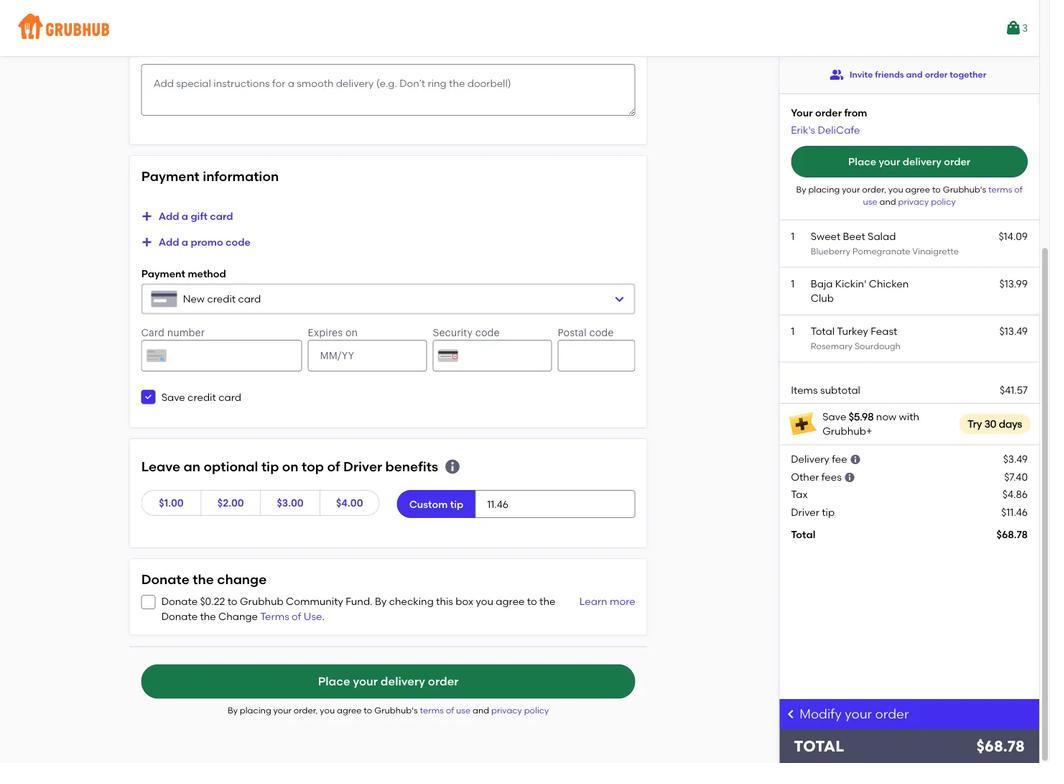 Task type: locate. For each thing, give the bounding box(es) containing it.
donate the change
[[141, 572, 267, 587]]

1 vertical spatial 1
[[791, 277, 795, 289]]

1 vertical spatial placing
[[240, 705, 271, 716]]

place for placing
[[318, 674, 350, 688]]

privacy policy link for and privacy policy
[[899, 196, 956, 207]]

0 horizontal spatial place
[[318, 674, 350, 688]]

0 vertical spatial you
[[889, 184, 904, 194]]

add a promo code
[[159, 236, 251, 248]]

1 vertical spatial card
[[238, 293, 261, 305]]

svg image down donate the change
[[144, 598, 153, 607]]

donate $0.22 to grubhub community fund.
[[161, 595, 375, 608]]

baja kickin' chicken club
[[811, 277, 909, 304]]

fee
[[832, 453, 848, 465]]

1 vertical spatial use
[[456, 705, 471, 716]]

add inside 'button'
[[159, 210, 179, 222]]

1 horizontal spatial placing
[[809, 184, 840, 194]]

2 horizontal spatial tip
[[822, 506, 835, 518]]

total
[[811, 325, 835, 337], [791, 529, 816, 541], [794, 737, 844, 756]]

1 horizontal spatial order,
[[862, 184, 887, 194]]

place down delicafe
[[849, 155, 877, 168]]

1 left sweet
[[791, 230, 795, 242]]

svg image for modify your order
[[786, 708, 797, 720]]

2 horizontal spatial you
[[889, 184, 904, 194]]

1 horizontal spatial place your delivery order
[[849, 155, 971, 168]]

a
[[182, 210, 188, 222], [182, 236, 188, 248]]

place your delivery order button for your
[[141, 664, 636, 699]]

0 horizontal spatial order,
[[294, 705, 318, 716]]

card right the gift
[[210, 210, 233, 222]]

order up erik's delicafe link
[[816, 106, 842, 119]]

1 vertical spatial driver
[[791, 506, 820, 518]]

the
[[189, 45, 205, 57], [193, 572, 214, 587], [540, 595, 556, 608], [200, 610, 216, 622]]

sweet
[[811, 230, 841, 242]]

2 a from the top
[[182, 236, 188, 248]]

1 horizontal spatial and
[[880, 196, 896, 207]]

place your delivery order up by placing your order, you agree to grubhub's terms of use and privacy policy
[[318, 674, 459, 688]]

donate for donate the change
[[141, 572, 190, 587]]

0 vertical spatial delivery
[[903, 155, 942, 168]]

add a promo code button
[[141, 229, 251, 255]]

delivery for policy
[[903, 155, 942, 168]]

Notes for the driver text field
[[141, 64, 636, 116]]

order inside invite friends and order together button
[[925, 69, 948, 80]]

to inside by checking this box you agree to the donate the change
[[527, 595, 537, 608]]

1 vertical spatial policy
[[524, 705, 549, 716]]

fund.
[[346, 595, 373, 608]]

place your delivery order button up by placing your order, you agree to grubhub's
[[791, 146, 1028, 177]]

1 vertical spatial agree
[[496, 595, 525, 608]]

agree inside by checking this box you agree to the donate the change
[[496, 595, 525, 608]]

terms of use
[[863, 184, 1023, 207]]

svg image inside the add a promo code button
[[141, 236, 153, 248]]

place your delivery order button up by placing your order, you agree to grubhub's terms of use and privacy policy
[[141, 664, 636, 699]]

0 horizontal spatial save
[[161, 391, 185, 403]]

1 add from the top
[[159, 210, 179, 222]]

the left learn
[[540, 595, 556, 608]]

1 horizontal spatial tip
[[450, 498, 464, 510]]

a inside button
[[182, 236, 188, 248]]

you for by placing your order, you agree to grubhub's terms of use and privacy policy
[[320, 705, 335, 716]]

add for add a promo code
[[159, 236, 179, 248]]

grubhub
[[240, 595, 284, 608]]

1 horizontal spatial use
[[863, 196, 878, 207]]

1 vertical spatial place
[[318, 674, 350, 688]]

save
[[161, 391, 185, 403], [823, 410, 847, 423]]

place
[[849, 155, 877, 168], [318, 674, 350, 688]]

credit up the an
[[188, 391, 216, 403]]

donate inside by checking this box you agree to the donate the change
[[161, 610, 198, 622]]

0 vertical spatial by
[[797, 184, 807, 194]]

0 horizontal spatial you
[[320, 705, 335, 716]]

$41.57
[[1000, 384, 1028, 396]]

place your delivery order button for policy
[[791, 146, 1028, 177]]

total down modify
[[794, 737, 844, 756]]

total down driver tip on the right of page
[[791, 529, 816, 541]]

top
[[302, 459, 324, 474]]

2 horizontal spatial by
[[797, 184, 807, 194]]

credit for new
[[207, 293, 236, 305]]

modify your order
[[800, 706, 909, 722]]

grubhub's
[[943, 184, 987, 194], [374, 705, 418, 716]]

leave an optional tip on top of driver benefits
[[141, 459, 438, 474]]

$68.78
[[997, 529, 1028, 541], [977, 737, 1025, 756]]

1 vertical spatial terms of use link
[[420, 705, 473, 716]]

1 vertical spatial save
[[823, 410, 847, 423]]

a left promo
[[182, 236, 188, 248]]

1 horizontal spatial grubhub's
[[943, 184, 987, 194]]

1 payment from the top
[[141, 168, 200, 184]]

the up $0.22
[[193, 572, 214, 587]]

delivery up terms of use
[[903, 155, 942, 168]]

1 horizontal spatial you
[[476, 595, 494, 608]]

1 vertical spatial and
[[880, 196, 896, 207]]

0 horizontal spatial use
[[456, 705, 471, 716]]

a inside 'button'
[[182, 210, 188, 222]]

notes
[[141, 45, 170, 57]]

$13.49
[[1000, 325, 1028, 337]]

card
[[210, 210, 233, 222], [238, 293, 261, 305], [219, 391, 241, 403]]

order inside your order from erik's delicafe
[[816, 106, 842, 119]]

add
[[159, 210, 179, 222], [159, 236, 179, 248]]

1 vertical spatial donate
[[161, 595, 198, 608]]

0 vertical spatial 1
[[791, 230, 795, 242]]

1 vertical spatial place your delivery order button
[[141, 664, 636, 699]]

2 horizontal spatial agree
[[906, 184, 931, 194]]

0 vertical spatial add
[[159, 210, 179, 222]]

3 button
[[1005, 15, 1028, 41]]

0 horizontal spatial placing
[[240, 705, 271, 716]]

privacy policy link
[[899, 196, 956, 207], [492, 705, 549, 716]]

driver down tax
[[791, 506, 820, 518]]

with
[[899, 410, 920, 423]]

0 vertical spatial placing
[[809, 184, 840, 194]]

3 1 from the top
[[791, 325, 795, 337]]

information
[[203, 168, 279, 184]]

1 horizontal spatial place your delivery order button
[[791, 146, 1028, 177]]

add left the gift
[[159, 210, 179, 222]]

credit right new
[[207, 293, 236, 305]]

1 vertical spatial payment
[[141, 267, 185, 279]]

0 vertical spatial place
[[849, 155, 877, 168]]

tip for custom tip
[[450, 498, 464, 510]]

1 a from the top
[[182, 210, 188, 222]]

a left the gift
[[182, 210, 188, 222]]

0 horizontal spatial agree
[[337, 705, 362, 716]]

new credit card
[[183, 293, 261, 305]]

1 horizontal spatial place
[[849, 155, 877, 168]]

0 vertical spatial grubhub's
[[943, 184, 987, 194]]

1 vertical spatial grubhub's
[[374, 705, 418, 716]]

to for by placing your order, you agree to grubhub's terms of use and privacy policy
[[364, 705, 372, 716]]

add down add a gift card 'button'
[[159, 236, 179, 248]]

2 1 from the top
[[791, 277, 795, 289]]

place your delivery order up by placing your order, you agree to grubhub's
[[849, 155, 971, 168]]

1 horizontal spatial agree
[[496, 595, 525, 608]]

learn more
[[580, 595, 636, 608]]

change
[[218, 610, 258, 622]]

svg image left modify
[[786, 708, 797, 720]]

0 vertical spatial privacy policy link
[[899, 196, 956, 207]]

1 left baja
[[791, 277, 795, 289]]

you
[[889, 184, 904, 194], [476, 595, 494, 608], [320, 705, 335, 716]]

svg image left add a gift card
[[141, 210, 153, 222]]

1 horizontal spatial by
[[375, 595, 387, 608]]

order, for by placing your order, you agree to grubhub's
[[862, 184, 887, 194]]

1 vertical spatial total
[[791, 529, 816, 541]]

0 vertical spatial save
[[161, 391, 185, 403]]

add for add a gift card
[[159, 210, 179, 222]]

0 horizontal spatial place your delivery order button
[[141, 664, 636, 699]]

1
[[791, 230, 795, 242], [791, 277, 795, 289], [791, 325, 795, 337]]

$11.46
[[1002, 506, 1028, 518]]

try 30 days
[[968, 418, 1022, 430]]

0 vertical spatial place your delivery order
[[849, 155, 971, 168]]

an
[[184, 459, 201, 474]]

2 vertical spatial by
[[228, 705, 238, 716]]

by placing your order, you agree to grubhub's terms of use and privacy policy
[[228, 705, 549, 716]]

2 payment from the top
[[141, 267, 185, 279]]

0 horizontal spatial driver
[[343, 459, 382, 474]]

2 vertical spatial agree
[[337, 705, 362, 716]]

from
[[845, 106, 868, 119]]

by for terms of use
[[797, 184, 807, 194]]

sourdough
[[855, 341, 901, 351]]

baja
[[811, 277, 833, 289]]

terms of use link
[[863, 184, 1023, 207], [420, 705, 473, 716]]

0 vertical spatial terms
[[989, 184, 1013, 194]]

privacy
[[899, 196, 929, 207], [492, 705, 522, 716]]

placing
[[809, 184, 840, 194], [240, 705, 271, 716]]

0 horizontal spatial and
[[473, 705, 489, 716]]

0 vertical spatial payment
[[141, 168, 200, 184]]

subtotal
[[821, 384, 861, 396]]

place for privacy
[[849, 155, 877, 168]]

svg image inside add a gift card 'button'
[[141, 210, 153, 222]]

0 vertical spatial and
[[907, 69, 923, 80]]

0 horizontal spatial place your delivery order
[[318, 674, 459, 688]]

1 1 from the top
[[791, 230, 795, 242]]

1 horizontal spatial terms
[[989, 184, 1013, 194]]

driver up $4.00
[[343, 459, 382, 474]]

add inside button
[[159, 236, 179, 248]]

svg image for add a gift card
[[141, 210, 153, 222]]

1 horizontal spatial delivery
[[903, 155, 942, 168]]

2 vertical spatial donate
[[161, 610, 198, 622]]

terms
[[989, 184, 1013, 194], [420, 705, 444, 716]]

a for gift
[[182, 210, 188, 222]]

payment up add a gift card 'button'
[[141, 168, 200, 184]]

0 vertical spatial order,
[[862, 184, 887, 194]]

learn
[[580, 595, 608, 608]]

0 vertical spatial card
[[210, 210, 233, 222]]

driver
[[343, 459, 382, 474], [791, 506, 820, 518]]

tip left the on
[[261, 459, 279, 474]]

place your delivery order button
[[791, 146, 1028, 177], [141, 664, 636, 699]]

agree for by placing your order, you agree to grubhub's terms of use and privacy policy
[[337, 705, 362, 716]]

order left together
[[925, 69, 948, 80]]

1 vertical spatial order,
[[294, 705, 318, 716]]

2 vertical spatial card
[[219, 391, 241, 403]]

terms of use link for and privacy policy
[[863, 184, 1023, 207]]

change
[[217, 572, 267, 587]]

$7.40
[[1005, 471, 1028, 483]]

payment
[[141, 168, 200, 184], [141, 267, 185, 279]]

0 vertical spatial svg image
[[141, 210, 153, 222]]

0 vertical spatial policy
[[931, 196, 956, 207]]

0 vertical spatial credit
[[207, 293, 236, 305]]

1 up items
[[791, 325, 795, 337]]

0 horizontal spatial grubhub's
[[374, 705, 418, 716]]

payment up new
[[141, 267, 185, 279]]

svg image
[[141, 210, 153, 222], [144, 598, 153, 607], [786, 708, 797, 720]]

kickin'
[[836, 277, 867, 289]]

0 horizontal spatial terms of use link
[[420, 705, 473, 716]]

total up rosemary
[[811, 325, 835, 337]]

1 vertical spatial by
[[375, 595, 387, 608]]

tip right custom
[[450, 498, 464, 510]]

0 vertical spatial donate
[[141, 572, 190, 587]]

0 vertical spatial a
[[182, 210, 188, 222]]

total turkey feast
[[811, 325, 898, 337]]

card right new
[[238, 293, 261, 305]]

1 horizontal spatial save
[[823, 410, 847, 423]]

1 vertical spatial delivery
[[381, 674, 425, 688]]

0 horizontal spatial policy
[[524, 705, 549, 716]]

0 vertical spatial place your delivery order button
[[791, 146, 1028, 177]]

2 vertical spatial svg image
[[786, 708, 797, 720]]

2 vertical spatial 1
[[791, 325, 795, 337]]

1 vertical spatial terms
[[420, 705, 444, 716]]

0 vertical spatial agree
[[906, 184, 931, 194]]

for
[[173, 45, 186, 57]]

1 vertical spatial you
[[476, 595, 494, 608]]

2 add from the top
[[159, 236, 179, 248]]

to
[[933, 184, 941, 194], [228, 595, 238, 608], [527, 595, 537, 608], [364, 705, 372, 716]]

0 horizontal spatial privacy policy link
[[492, 705, 549, 716]]

subscription badge image
[[788, 410, 817, 438]]

card up optional
[[219, 391, 241, 403]]

$14.09
[[999, 230, 1028, 242]]

card for save credit card
[[219, 391, 241, 403]]

together
[[950, 69, 987, 80]]

1 vertical spatial privacy policy link
[[492, 705, 549, 716]]

people icon image
[[830, 68, 844, 82]]

save up grubhub+
[[823, 410, 847, 423]]

card for new credit card
[[238, 293, 261, 305]]

1 horizontal spatial terms of use link
[[863, 184, 1023, 207]]

grubhub's for by placing your order, you agree to grubhub's
[[943, 184, 987, 194]]

0 horizontal spatial delivery
[[381, 674, 425, 688]]

by inside by checking this box you agree to the donate the change
[[375, 595, 387, 608]]

1 horizontal spatial driver
[[791, 506, 820, 518]]

1 vertical spatial a
[[182, 236, 188, 248]]

placing for by placing your order, you agree to grubhub's
[[809, 184, 840, 194]]

to for by checking this box you agree to the donate the change
[[527, 595, 537, 608]]

the down $0.22
[[200, 610, 216, 622]]

leave
[[141, 459, 180, 474]]

items
[[791, 384, 818, 396]]

2 vertical spatial you
[[320, 705, 335, 716]]

and
[[907, 69, 923, 80], [880, 196, 896, 207], [473, 705, 489, 716]]

you inside by checking this box you agree to the donate the change
[[476, 595, 494, 608]]

save up the leave
[[161, 391, 185, 403]]

to for by placing your order, you agree to grubhub's
[[933, 184, 941, 194]]

order
[[925, 69, 948, 80], [816, 106, 842, 119], [944, 155, 971, 168], [428, 674, 459, 688], [876, 706, 909, 722]]

delivery up by placing your order, you agree to grubhub's terms of use and privacy policy
[[381, 674, 425, 688]]

tip inside button
[[450, 498, 464, 510]]

svg image
[[141, 236, 153, 248], [614, 293, 626, 305], [144, 393, 153, 401], [850, 454, 861, 465], [444, 458, 461, 475], [844, 472, 856, 483]]

place up by placing your order, you agree to grubhub's terms of use and privacy policy
[[318, 674, 350, 688]]

you for by placing your order, you agree to grubhub's
[[889, 184, 904, 194]]

your
[[879, 155, 901, 168], [842, 184, 860, 194], [353, 674, 378, 688], [273, 705, 292, 716], [845, 706, 872, 722]]

tip down fees
[[822, 506, 835, 518]]

by checking this box you agree to the donate the change
[[161, 595, 556, 622]]

code
[[226, 236, 251, 248]]

Amount text field
[[475, 490, 636, 518]]

0 horizontal spatial terms
[[420, 705, 444, 716]]

0 vertical spatial use
[[863, 196, 878, 207]]



Task type: vqa. For each thing, say whether or not it's contained in the screenshot.


Task type: describe. For each thing, give the bounding box(es) containing it.
donate for donate $0.22 to grubhub community fund.
[[161, 595, 198, 608]]

driver
[[207, 45, 236, 57]]

1 for total turkey feast
[[791, 325, 795, 337]]

$0.22
[[200, 595, 225, 608]]

$1.00 button
[[141, 490, 201, 516]]

driver tip
[[791, 506, 835, 518]]

add a gift card button
[[141, 203, 233, 229]]

try
[[968, 418, 982, 430]]

gift
[[191, 210, 208, 222]]

on
[[282, 459, 299, 474]]

your
[[791, 106, 813, 119]]

agree for by placing your order, you agree to grubhub's
[[906, 184, 931, 194]]

save credit card
[[161, 391, 241, 403]]

$4.86
[[1003, 488, 1028, 500]]

now
[[877, 410, 897, 423]]

save $5.98
[[823, 410, 874, 423]]

1 vertical spatial privacy
[[492, 705, 522, 716]]

your order from erik's delicafe
[[791, 106, 868, 136]]

method
[[188, 267, 226, 279]]

rosemary
[[811, 341, 853, 351]]

terms
[[260, 610, 289, 622]]

main navigation navigation
[[0, 0, 1040, 56]]

$1.00
[[159, 497, 184, 509]]

1 for baja kickin' chicken club
[[791, 277, 795, 289]]

1 vertical spatial $68.78
[[977, 737, 1025, 756]]

order up terms of use
[[944, 155, 971, 168]]

order up by placing your order, you agree to grubhub's terms of use and privacy policy
[[428, 674, 459, 688]]

0 vertical spatial $68.78
[[997, 529, 1028, 541]]

agree for by checking this box you agree to the donate the change
[[496, 595, 525, 608]]

$2.00
[[218, 497, 244, 509]]

grubhub's for by placing your order, you agree to grubhub's terms of use and privacy policy
[[374, 705, 418, 716]]

fees
[[822, 471, 842, 483]]

invite
[[850, 69, 873, 80]]

0 vertical spatial driver
[[343, 459, 382, 474]]

1 horizontal spatial policy
[[931, 196, 956, 207]]

use
[[304, 610, 322, 622]]

erik's delicafe link
[[791, 124, 860, 136]]

by for terms of use
[[375, 595, 387, 608]]

this
[[436, 595, 453, 608]]

0 vertical spatial total
[[811, 325, 835, 337]]

the right the for
[[189, 45, 205, 57]]

promo
[[191, 236, 223, 248]]

benefits
[[386, 459, 438, 474]]

place your delivery order for policy
[[849, 155, 971, 168]]

community
[[286, 595, 343, 608]]

save for save credit card
[[161, 391, 185, 403]]

terms of use link for by placing your order, you agree to grubhub's terms of use and privacy policy
[[420, 705, 473, 716]]

tip for driver tip
[[822, 506, 835, 518]]

of inside terms of use
[[1015, 184, 1023, 194]]

use inside terms of use
[[863, 196, 878, 207]]

delivery fee
[[791, 453, 848, 465]]

save for save $5.98
[[823, 410, 847, 423]]

chicken
[[869, 277, 909, 289]]

0 horizontal spatial by
[[228, 705, 238, 716]]

other
[[791, 471, 819, 483]]

delicafe
[[818, 124, 860, 136]]

days
[[999, 418, 1022, 430]]

notes for the driver
[[141, 45, 236, 57]]

order right modify
[[876, 706, 909, 722]]

privacy policy link for by placing your order, you agree to grubhub's terms of use and privacy policy
[[492, 705, 549, 716]]

custom tip
[[409, 498, 464, 510]]

$2.00 button
[[201, 490, 261, 516]]

a for promo
[[182, 236, 188, 248]]

1 vertical spatial svg image
[[144, 598, 153, 607]]

0 vertical spatial privacy
[[899, 196, 929, 207]]

friends
[[875, 69, 904, 80]]

salad
[[868, 230, 896, 242]]

delivery for your
[[381, 674, 425, 688]]

new
[[183, 293, 205, 305]]

custom
[[409, 498, 448, 510]]

learn more link
[[576, 594, 636, 624]]

place your delivery order for your
[[318, 674, 459, 688]]

delivery
[[791, 453, 830, 465]]

terms of use link
[[260, 610, 322, 622]]

terms inside terms of use
[[989, 184, 1013, 194]]

payment method
[[141, 267, 226, 279]]

and inside button
[[907, 69, 923, 80]]

$13.49 rosemary sourdough
[[811, 325, 1028, 351]]

terms of use .
[[260, 610, 325, 622]]

box
[[456, 595, 474, 608]]

and privacy policy
[[880, 196, 956, 207]]

add a gift card
[[159, 210, 233, 222]]

grubhub+
[[823, 425, 873, 437]]

$5.98
[[849, 410, 874, 423]]

now with grubhub+
[[823, 410, 920, 437]]

erik's
[[791, 124, 816, 136]]

custom tip button
[[397, 490, 476, 518]]

0 horizontal spatial tip
[[261, 459, 279, 474]]

payment for payment information
[[141, 168, 200, 184]]

$3.00
[[277, 497, 304, 509]]

$3.49
[[1004, 453, 1028, 465]]

more
[[610, 595, 636, 608]]

vinaigrette
[[913, 246, 959, 257]]

$4.00
[[336, 497, 363, 509]]

items subtotal
[[791, 384, 861, 396]]

$13.99
[[1000, 277, 1028, 289]]

you for by checking this box you agree to the donate the change
[[476, 595, 494, 608]]

turkey
[[837, 325, 869, 337]]

30
[[985, 418, 997, 430]]

sweet beet salad
[[811, 230, 896, 242]]

3
[[1022, 22, 1028, 34]]

$4.00 button
[[320, 490, 380, 516]]

order, for by placing your order, you agree to grubhub's terms of use and privacy policy
[[294, 705, 318, 716]]

other fees
[[791, 471, 842, 483]]

1 for sweet beet salad
[[791, 230, 795, 242]]

invite friends and order together
[[850, 69, 987, 80]]

blueberry
[[811, 246, 851, 257]]

payment for payment method
[[141, 267, 185, 279]]

tax
[[791, 488, 808, 500]]

payment information
[[141, 168, 279, 184]]

by placing your order, you agree to grubhub's
[[797, 184, 989, 194]]

2 vertical spatial total
[[794, 737, 844, 756]]

checking
[[389, 595, 434, 608]]

placing for by placing your order, you agree to grubhub's terms of use and privacy policy
[[240, 705, 271, 716]]

credit for save
[[188, 391, 216, 403]]

card inside add a gift card 'button'
[[210, 210, 233, 222]]



